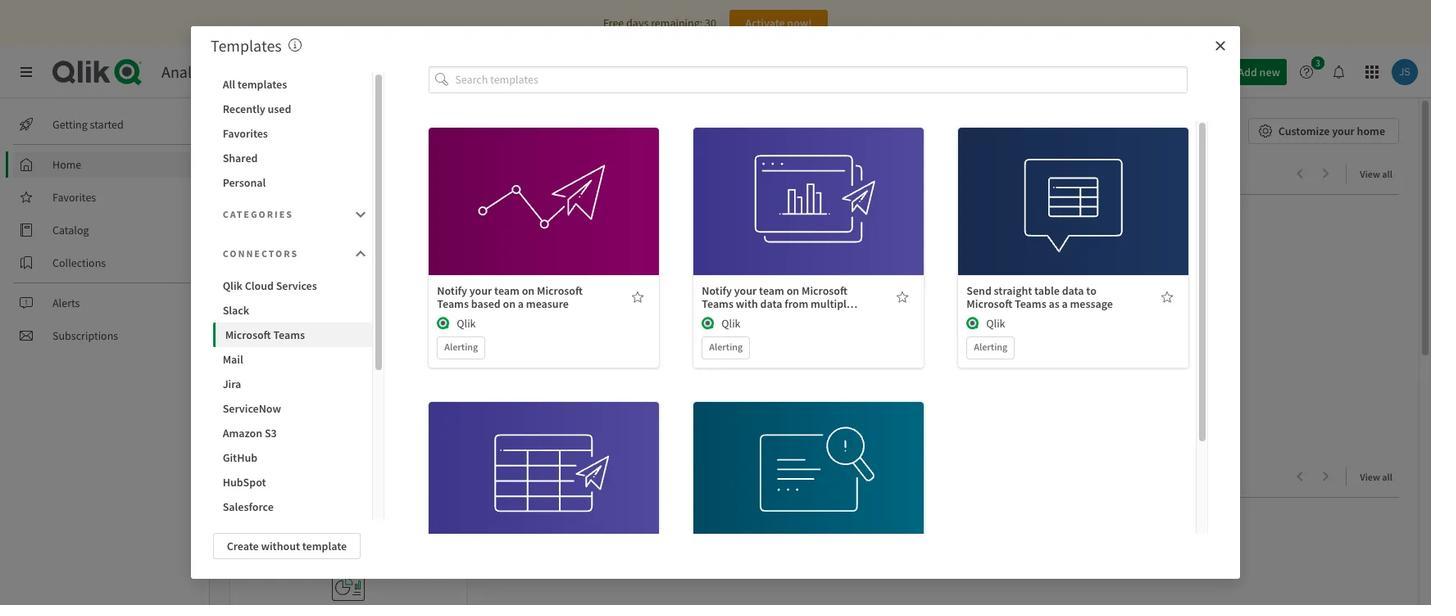 Task type: locate. For each thing, give the bounding box(es) containing it.
all templates button
[[213, 72, 372, 97]]

0 vertical spatial all
[[1383, 168, 1393, 180]]

qlik image
[[967, 317, 980, 330]]

recently used up salesforce button
[[253, 467, 351, 488]]

1 vertical spatial recently used
[[253, 467, 351, 488]]

details button for notify your team on microsoft teams based on a measure
[[493, 206, 596, 233]]

qlik image for notify your team on microsoft teams based on a measure
[[437, 317, 450, 330]]

0 vertical spatial analytics
[[162, 61, 223, 82]]

use for data
[[777, 176, 795, 191]]

templates
[[211, 35, 282, 56]]

microsoft up qlik image
[[967, 297, 1013, 311]]

used
[[268, 102, 291, 116], [317, 467, 351, 488]]

2 alerting from the left
[[710, 341, 743, 353]]

recently used
[[223, 102, 291, 116], [253, 467, 351, 488]]

straight
[[994, 283, 1033, 298]]

qlik image for notify your team on microsoft teams with data from multiple apps
[[702, 317, 715, 330]]

notify inside notify your team on microsoft teams with data from multiple apps
[[702, 283, 732, 298]]

alerting down qlik image
[[974, 341, 1008, 353]]

1 horizontal spatial a
[[1062, 297, 1068, 311]]

0 vertical spatial view
[[1361, 168, 1381, 180]]

2 a from the left
[[1062, 297, 1068, 311]]

1 horizontal spatial add to favorites image
[[1161, 291, 1174, 304]]

1 vertical spatial view
[[1361, 471, 1381, 484]]

2 team from the left
[[759, 283, 785, 298]]

services inside button
[[276, 279, 317, 294]]

use for on
[[512, 176, 530, 191]]

used inside home main content
[[317, 467, 351, 488]]

0 vertical spatial view all
[[1361, 168, 1393, 180]]

1 horizontal spatial alerting
[[710, 341, 743, 353]]

2 qlik image from the left
[[702, 317, 715, 330]]

qlik right qlik image
[[987, 316, 1006, 331]]

Search text field
[[807, 59, 1068, 86]]

view all
[[1361, 168, 1393, 180], [1361, 471, 1393, 484]]

jacob simon element
[[240, 383, 255, 398]]

add to favorites image
[[896, 291, 910, 304], [1161, 291, 1174, 304]]

explore
[[338, 164, 391, 184]]

2 horizontal spatial alerting
[[974, 341, 1008, 353]]

teams up mail 'button'
[[273, 328, 305, 343]]

template inside button
[[302, 540, 347, 554]]

1 horizontal spatial used
[[317, 467, 351, 488]]

1 vertical spatial to
[[1087, 283, 1097, 298]]

notify your team on microsoft teams based on a measure
[[437, 283, 583, 311]]

use template button for send straight table data to microsoft teams as a message
[[1023, 170, 1125, 196]]

add to favorites image right the multiple
[[896, 291, 910, 304]]

your left from
[[734, 283, 757, 298]]

1 horizontal spatial notify
[[702, 283, 732, 298]]

a inside send straight table data to microsoft teams as a message
[[1062, 297, 1068, 311]]

personal element
[[335, 343, 362, 369]]

1 horizontal spatial home
[[230, 118, 280, 143]]

add to favorites image for message
[[1161, 291, 1174, 304]]

your inside customize your home button
[[1333, 124, 1355, 139]]

your inside notify your team on microsoft teams with data from multiple apps
[[734, 283, 757, 298]]

notify your team on microsoft teams with data from multiple apps
[[702, 283, 853, 324]]

1 horizontal spatial qlik image
[[702, 317, 715, 330]]

free
[[604, 16, 624, 30]]

view for analytics to explore
[[1361, 168, 1381, 180]]

2 horizontal spatial your
[[1333, 124, 1355, 139]]

1 horizontal spatial team
[[759, 283, 785, 298]]

move collection image
[[230, 469, 246, 485]]

services up slack button
[[276, 279, 317, 294]]

all
[[1383, 168, 1393, 180], [1383, 471, 1393, 484]]

teams
[[437, 297, 469, 311], [702, 297, 734, 311], [1015, 297, 1047, 311], [273, 328, 305, 343]]

connectors button
[[213, 238, 372, 271]]

services down templates
[[227, 61, 284, 82]]

use
[[512, 176, 530, 191], [777, 176, 795, 191], [1041, 176, 1060, 191], [512, 451, 530, 465], [777, 451, 795, 465]]

0 horizontal spatial used
[[268, 102, 291, 116]]

microsoft inside notify your team on microsoft teams based on a measure
[[537, 283, 583, 298]]

0 horizontal spatial a
[[518, 297, 524, 311]]

1 horizontal spatial on
[[522, 283, 535, 298]]

salesforce button
[[213, 495, 372, 520]]

notify for notify your team on microsoft teams with data from multiple apps
[[702, 283, 732, 298]]

1 horizontal spatial favorites
[[223, 126, 268, 141]]

1 vertical spatial favorites
[[52, 190, 96, 205]]

on for from
[[787, 283, 800, 298]]

2 notify from the left
[[702, 283, 732, 298]]

1 horizontal spatial to
[[1087, 283, 1097, 298]]

0 vertical spatial to
[[320, 164, 335, 184]]

2 all from the top
[[1383, 471, 1393, 484]]

analytics for analytics services
[[162, 61, 223, 82]]

0 horizontal spatial your
[[470, 283, 492, 298]]

2 view all link from the top
[[1361, 467, 1400, 487]]

1 team from the left
[[495, 283, 520, 298]]

1 vertical spatial used
[[317, 467, 351, 488]]

send
[[967, 283, 992, 298]]

create
[[227, 540, 259, 554]]

getting started
[[52, 117, 124, 132]]

favorites up shared
[[223, 126, 268, 141]]

a for data
[[1062, 297, 1068, 311]]

home up shared
[[230, 118, 280, 143]]

0 horizontal spatial notify
[[437, 283, 467, 298]]

analytics
[[162, 61, 223, 82], [253, 164, 317, 184]]

use template button for notify your team on microsoft teams based on a measure
[[493, 170, 596, 196]]

started
[[90, 117, 124, 132]]

2 add to favorites image from the left
[[1161, 291, 1174, 304]]

team
[[495, 283, 520, 298], [759, 283, 785, 298]]

on inside notify your team on microsoft teams with data from multiple apps
[[787, 283, 800, 298]]

microsoft right based
[[537, 283, 583, 298]]

qlik for notify your team on microsoft teams with data from multiple apps
[[722, 316, 741, 331]]

collections
[[52, 256, 106, 271]]

details for notify your team on microsoft teams based on a measure
[[527, 212, 561, 227]]

your left measure on the left of the page
[[470, 283, 492, 298]]

1 horizontal spatial data
[[1062, 283, 1084, 298]]

use template for notify your team on microsoft teams based on a measure
[[512, 176, 577, 191]]

0 vertical spatial recently used
[[223, 102, 291, 116]]

home down 'getting'
[[52, 157, 81, 172]]

teams left as
[[1015, 297, 1047, 311]]

details for send straight table data to microsoft teams as a message
[[1057, 212, 1091, 227]]

qlik image
[[437, 317, 450, 330], [702, 317, 715, 330]]

1 qlik image from the left
[[437, 317, 450, 330]]

notify
[[437, 283, 467, 298], [702, 283, 732, 298]]

30
[[705, 16, 717, 30]]

0 horizontal spatial alerting
[[445, 341, 478, 353]]

a for on
[[518, 297, 524, 311]]

2 horizontal spatial on
[[787, 283, 800, 298]]

your left the "home"
[[1333, 124, 1355, 139]]

recently used down all templates
[[223, 102, 291, 116]]

amazon s3 button
[[213, 421, 372, 446]]

create without template
[[227, 540, 347, 554]]

to inside home main content
[[320, 164, 335, 184]]

shared
[[223, 151, 258, 166]]

1 alerting from the left
[[445, 341, 478, 353]]

a right as
[[1062, 297, 1068, 311]]

data inside send straight table data to microsoft teams as a message
[[1062, 283, 1084, 298]]

0 horizontal spatial to
[[320, 164, 335, 184]]

based
[[471, 297, 501, 311]]

0 vertical spatial view all link
[[1361, 163, 1400, 184]]

home
[[230, 118, 280, 143], [52, 157, 81, 172]]

used up salesforce button
[[317, 467, 351, 488]]

qlik down based
[[457, 316, 476, 331]]

getting started link
[[13, 112, 197, 138]]

your
[[1333, 124, 1355, 139], [470, 283, 492, 298], [734, 283, 757, 298]]

view
[[1361, 168, 1381, 180], [1361, 471, 1381, 484]]

searchbar element
[[781, 59, 1068, 86]]

all
[[223, 77, 235, 92]]

microsoft down slack
[[225, 328, 271, 343]]

2 view all from the top
[[1361, 471, 1393, 484]]

data
[[1062, 283, 1084, 298], [761, 297, 783, 311]]

1 view from the top
[[1361, 168, 1381, 180]]

0 horizontal spatial team
[[495, 283, 520, 298]]

0 horizontal spatial data
[[761, 297, 783, 311]]

0 horizontal spatial analytics
[[162, 61, 223, 82]]

1 vertical spatial view all
[[1361, 471, 1393, 484]]

team inside notify your team on microsoft teams based on a measure
[[495, 283, 520, 298]]

home link
[[13, 152, 197, 178]]

on for a
[[522, 283, 535, 298]]

1 add to favorites image from the left
[[896, 291, 910, 304]]

1 horizontal spatial analytics
[[253, 164, 317, 184]]

view for recently used
[[1361, 471, 1381, 484]]

message
[[1070, 297, 1113, 311]]

1 vertical spatial services
[[276, 279, 317, 294]]

qlik cloud services button
[[213, 274, 372, 298]]

template
[[532, 176, 577, 191], [797, 176, 842, 191], [1062, 176, 1107, 191], [532, 451, 577, 465], [797, 451, 842, 465], [302, 540, 347, 554]]

all templates
[[223, 77, 287, 92]]

insight
[[1125, 65, 1159, 80]]

1 notify from the left
[[437, 283, 467, 298]]

teams inside button
[[273, 328, 305, 343]]

1 view all link from the top
[[1361, 163, 1400, 184]]

team for data
[[759, 283, 785, 298]]

0 vertical spatial home
[[230, 118, 280, 143]]

on
[[522, 283, 535, 298], [787, 283, 800, 298], [503, 297, 516, 311]]

1 vertical spatial analytics
[[253, 164, 317, 184]]

1 a from the left
[[518, 297, 524, 311]]

0 horizontal spatial qlik image
[[437, 317, 450, 330]]

microsoft right with
[[802, 283, 848, 298]]

3 alerting from the left
[[974, 341, 1008, 353]]

now!
[[787, 16, 812, 30]]

notify inside notify your team on microsoft teams based on a measure
[[437, 283, 467, 298]]

1 vertical spatial recently
[[253, 467, 314, 488]]

0 horizontal spatial add to favorites image
[[896, 291, 910, 304]]

1 view all from the top
[[1361, 168, 1393, 180]]

home main content
[[203, 98, 1432, 606]]

templates
[[238, 77, 287, 92]]

qlik down with
[[722, 316, 741, 331]]

favorites up catalog
[[52, 190, 96, 205]]

0 vertical spatial favorites
[[223, 126, 268, 141]]

recently
[[223, 102, 265, 116], [253, 467, 314, 488]]

to
[[320, 164, 335, 184], [1087, 283, 1097, 298]]

notify left based
[[437, 283, 467, 298]]

1 vertical spatial view all link
[[1361, 467, 1400, 487]]

team inside notify your team on microsoft teams with data from multiple apps
[[759, 283, 785, 298]]

services
[[227, 61, 284, 82], [276, 279, 317, 294]]

alerting down based
[[445, 341, 478, 353]]

teams left with
[[702, 297, 734, 311]]

as
[[1049, 297, 1060, 311]]

ask insight advisor button
[[1078, 59, 1205, 85]]

mail
[[223, 353, 243, 367]]

0 vertical spatial services
[[227, 61, 284, 82]]

1 vertical spatial all
[[1383, 471, 1393, 484]]

to right as
[[1087, 283, 1097, 298]]

personal button
[[213, 171, 372, 195]]

add to favorites image
[[632, 291, 645, 304]]

apps
[[702, 310, 726, 324]]

qlik for notify your team on microsoft teams based on a measure
[[457, 316, 476, 331]]

teams left based
[[437, 297, 469, 311]]

favorites
[[223, 126, 268, 141], [52, 190, 96, 205]]

your inside notify your team on microsoft teams based on a measure
[[470, 283, 492, 298]]

a
[[518, 297, 524, 311], [1062, 297, 1068, 311]]

with
[[736, 297, 758, 311]]

0 vertical spatial used
[[268, 102, 291, 116]]

use template
[[512, 176, 577, 191], [777, 176, 842, 191], [1041, 176, 1107, 191], [512, 451, 577, 465], [777, 451, 842, 465]]

a left measure on the left of the page
[[518, 297, 524, 311]]

1 all from the top
[[1383, 168, 1393, 180]]

close sidebar menu image
[[20, 66, 33, 79]]

0 vertical spatial recently
[[223, 102, 265, 116]]

jacob simon image
[[240, 383, 255, 398]]

data right with
[[761, 297, 783, 311]]

use template for send straight table data to microsoft teams as a message
[[1041, 176, 1107, 191]]

microsoft
[[537, 283, 583, 298], [802, 283, 848, 298], [967, 297, 1013, 311], [225, 328, 271, 343]]

recently up salesforce button
[[253, 467, 314, 488]]

2 view from the top
[[1361, 471, 1381, 484]]

notify up apps at the bottom of the page
[[702, 283, 732, 298]]

0 horizontal spatial home
[[52, 157, 81, 172]]

view all link
[[1361, 163, 1400, 184], [1361, 467, 1400, 487]]

subscriptions
[[52, 329, 118, 344]]

table
[[1035, 283, 1060, 298]]

qlik up slack
[[223, 279, 243, 294]]

0 horizontal spatial favorites
[[52, 190, 96, 205]]

a inside notify your team on microsoft teams based on a measure
[[518, 297, 524, 311]]

navigation pane element
[[0, 105, 209, 356]]

to left explore
[[320, 164, 335, 184]]

1 vertical spatial home
[[52, 157, 81, 172]]

team right with
[[759, 283, 785, 298]]

recently down all templates
[[223, 102, 265, 116]]

home inside home link
[[52, 157, 81, 172]]

alerting down apps at the bottom of the page
[[710, 341, 743, 353]]

used inside button
[[268, 102, 291, 116]]

data right as
[[1062, 283, 1084, 298]]

analytics inside home main content
[[253, 164, 317, 184]]

team left measure on the left of the page
[[495, 283, 520, 298]]

customize your home
[[1279, 124, 1386, 139]]

used up favorites button
[[268, 102, 291, 116]]

view all link for analytics to explore
[[1361, 163, 1400, 184]]

qlik
[[223, 279, 243, 294], [457, 316, 476, 331], [722, 316, 741, 331], [987, 316, 1006, 331]]

1 horizontal spatial your
[[734, 283, 757, 298]]

templates are pre-built automations that help you automate common business workflows. get started by selecting one of the pre-built templates or choose the blank canvas to build an automation from scratch. image
[[288, 39, 301, 52]]

add to favorites image right message
[[1161, 291, 1174, 304]]

alerts link
[[13, 290, 197, 316]]

use for as
[[1041, 176, 1060, 191]]

collections link
[[13, 250, 197, 276]]



Task type: vqa. For each thing, say whether or not it's contained in the screenshot.
templates
yes



Task type: describe. For each thing, give the bounding box(es) containing it.
your for customize your home
[[1333, 124, 1355, 139]]

github button
[[213, 446, 372, 471]]

view all for analytics to explore
[[1361, 168, 1393, 180]]

teams inside notify your team on microsoft teams based on a measure
[[437, 297, 469, 311]]

qlik inside button
[[223, 279, 243, 294]]

customize your home button
[[1249, 118, 1400, 144]]

recently used inside home main content
[[253, 467, 351, 488]]

subscriptions link
[[13, 323, 197, 349]]

jira button
[[213, 372, 372, 397]]

close image
[[1214, 39, 1227, 52]]

getting
[[52, 117, 88, 132]]

your for notify your team on microsoft teams based on a measure
[[470, 283, 492, 298]]

categories button
[[213, 198, 372, 231]]

view all for recently used
[[1361, 471, 1393, 484]]

activate now! link
[[730, 10, 828, 36]]

s3
[[265, 426, 277, 441]]

analytics to explore link
[[253, 164, 398, 184]]

without
[[261, 540, 300, 554]]

analytics for analytics to explore
[[253, 164, 317, 184]]

recently inside button
[[223, 102, 265, 116]]

servicenow
[[223, 402, 281, 417]]

notify for notify your team on microsoft teams based on a measure
[[437, 283, 467, 298]]

team for on
[[495, 283, 520, 298]]

mail button
[[213, 348, 372, 372]]

amazon s3
[[223, 426, 277, 441]]

microsoft inside notify your team on microsoft teams with data from multiple apps
[[802, 283, 848, 298]]

view all link for recently used
[[1361, 467, 1400, 487]]

connectors
[[223, 248, 299, 260]]

data inside notify your team on microsoft teams with data from multiple apps
[[761, 297, 783, 311]]

recently inside home main content
[[253, 467, 314, 488]]

favorites button
[[213, 121, 372, 146]]

cloud
[[245, 279, 274, 294]]

recently used button
[[213, 97, 372, 121]]

teams inside send straight table data to microsoft teams as a message
[[1015, 297, 1047, 311]]

customize
[[1279, 124, 1330, 139]]

free days remaining: 30
[[604, 16, 717, 30]]

all for analytics to explore
[[1383, 168, 1393, 180]]

personal
[[223, 175, 266, 190]]

analytics services element
[[162, 61, 284, 82]]

favorites link
[[13, 184, 197, 211]]

from
[[785, 297, 809, 311]]

qlik for send straight table data to microsoft teams as a message
[[987, 316, 1006, 331]]

catalog
[[52, 223, 89, 238]]

remaining:
[[651, 16, 703, 30]]

analytics services
[[162, 61, 284, 82]]

favorites inside the navigation pane element
[[52, 190, 96, 205]]

details button for notify your team on microsoft teams with data from multiple apps
[[758, 206, 860, 233]]

activate
[[745, 16, 785, 30]]

use template button for notify your team on microsoft teams with data from multiple apps
[[758, 170, 860, 196]]

your for notify your team on microsoft teams with data from multiple apps
[[734, 283, 757, 298]]

jira
[[223, 377, 241, 392]]

move collection image
[[230, 165, 246, 182]]

categories
[[223, 208, 294, 221]]

microsoft inside send straight table data to microsoft teams as a message
[[967, 297, 1013, 311]]

0 horizontal spatial on
[[503, 297, 516, 311]]

advisor
[[1161, 65, 1198, 80]]

microsoft inside button
[[225, 328, 271, 343]]

alerting for teams
[[974, 341, 1008, 353]]

alerts
[[52, 296, 80, 311]]

home
[[1357, 124, 1386, 139]]

Search templates text field
[[455, 66, 1188, 93]]

recently used link
[[253, 467, 357, 488]]

microsoft teams button
[[213, 323, 372, 348]]

slack button
[[213, 298, 372, 323]]

templates are pre-built automations that help you automate common business workflows. get started by selecting one of the pre-built templates or choose the blank canvas to build an automation from scratch. tooltip
[[288, 35, 301, 56]]

microsoft teams
[[225, 328, 305, 343]]

multiple
[[811, 297, 853, 311]]

send straight table data to microsoft teams as a message
[[967, 283, 1113, 311]]

salesforce
[[223, 500, 274, 515]]

measure
[[526, 297, 569, 311]]

analytics to explore
[[253, 164, 391, 184]]

shared button
[[213, 146, 372, 171]]

qlik cloud services
[[223, 279, 317, 294]]

alerting for with
[[710, 341, 743, 353]]

favorites inside button
[[223, 126, 268, 141]]

hubspot
[[223, 476, 266, 490]]

teams inside notify your team on microsoft teams with data from multiple apps
[[702, 297, 734, 311]]

recently used inside button
[[223, 102, 291, 116]]

home inside home main content
[[230, 118, 280, 143]]

ask
[[1105, 65, 1122, 80]]

create without template button
[[213, 534, 361, 560]]

activate now!
[[745, 16, 812, 30]]

alerting for based
[[445, 341, 478, 353]]

catalog link
[[13, 217, 197, 244]]

servicenow button
[[213, 397, 372, 421]]

amazon
[[223, 426, 262, 441]]

use template for notify your team on microsoft teams with data from multiple apps
[[777, 176, 842, 191]]

add to favorites image for multiple
[[896, 291, 910, 304]]

hubspot button
[[213, 471, 372, 495]]

github
[[223, 451, 258, 466]]

details button for send straight table data to microsoft teams as a message
[[1023, 206, 1125, 233]]

details for notify your team on microsoft teams with data from multiple apps
[[792, 212, 826, 227]]

days
[[627, 16, 649, 30]]

slack
[[223, 303, 249, 318]]

to inside send straight table data to microsoft teams as a message
[[1087, 283, 1097, 298]]

ask insight advisor
[[1105, 65, 1198, 80]]

all for recently used
[[1383, 471, 1393, 484]]



